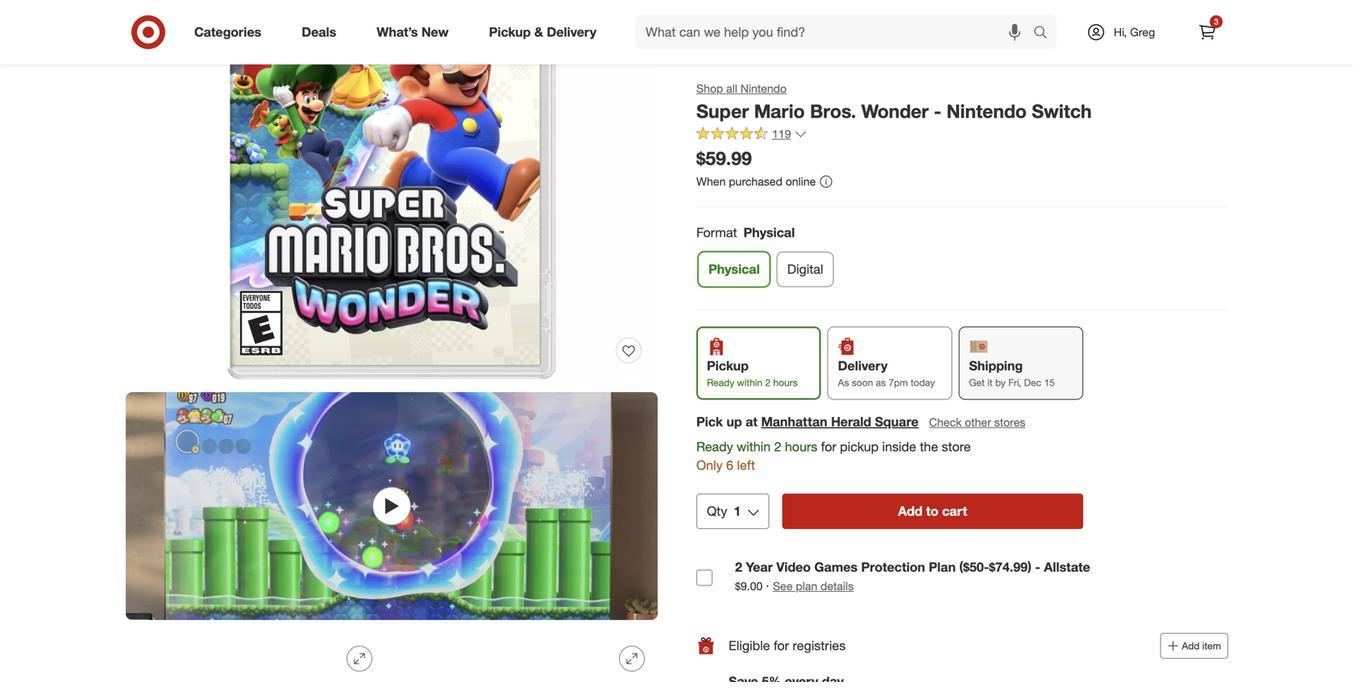 Task type: vqa. For each thing, say whether or not it's contained in the screenshot.
The Stocking
no



Task type: locate. For each thing, give the bounding box(es) containing it.
None checkbox
[[697, 570, 713, 587]]

plan
[[929, 560, 956, 576]]

1 vertical spatial add
[[1182, 641, 1200, 653]]

physical
[[744, 225, 795, 241], [709, 261, 760, 277]]

1 horizontal spatial delivery
[[838, 358, 888, 374]]

0 vertical spatial -
[[934, 100, 942, 123]]

delivery inside delivery as soon as 7pm today
[[838, 358, 888, 374]]

1 vertical spatial pickup
[[707, 358, 749, 374]]

pickup for &
[[489, 24, 531, 40]]

0 vertical spatial delivery
[[547, 24, 597, 40]]

see
[[773, 580, 793, 594]]

nintendo left switch
[[947, 100, 1027, 123]]

$74.99)
[[989, 560, 1032, 576]]

add item button
[[1160, 634, 1229, 659]]

2 left year
[[735, 560, 742, 576]]

0 vertical spatial physical
[[744, 225, 795, 241]]

ready up pick
[[707, 377, 735, 389]]

delivery right &
[[547, 24, 597, 40]]

1 horizontal spatial nintendo
[[947, 100, 1027, 123]]

cart
[[942, 504, 967, 520]]

dec
[[1024, 377, 1042, 389]]

0 vertical spatial within
[[737, 377, 763, 389]]

for
[[821, 439, 837, 455], [774, 639, 789, 654]]

within inside pickup ready within 2 hours
[[737, 377, 763, 389]]

for down manhattan herald square button
[[821, 439, 837, 455]]

119 link
[[697, 126, 807, 145]]

add to cart
[[898, 504, 967, 520]]

0 vertical spatial hours
[[773, 377, 798, 389]]

1 horizontal spatial 2
[[765, 377, 771, 389]]

physical down format physical
[[709, 261, 760, 277]]

1 horizontal spatial add
[[1182, 641, 1200, 653]]

check
[[929, 416, 962, 430]]

hours inside ready within 2 hours for pickup inside the store only 6 left
[[785, 439, 818, 455]]

physical up physical link
[[744, 225, 795, 241]]

search
[[1026, 26, 1065, 42]]

0 vertical spatial for
[[821, 439, 837, 455]]

super mario bros. wonder - nintendo switch, 4 of 15 image
[[398, 634, 658, 683]]

0 vertical spatial add
[[898, 504, 923, 520]]

1 vertical spatial -
[[1035, 560, 1041, 576]]

digital link
[[777, 252, 834, 287]]

purchased
[[729, 175, 783, 189]]

ready up only
[[697, 439, 733, 455]]

0 horizontal spatial 2
[[735, 560, 742, 576]]

1 within from the top
[[737, 377, 763, 389]]

add inside button
[[898, 504, 923, 520]]

hours
[[773, 377, 798, 389], [785, 439, 818, 455]]

within up left
[[737, 439, 771, 455]]

at
[[746, 414, 758, 430]]

online
[[786, 175, 816, 189]]

6
[[726, 458, 734, 473]]

- inside 2 year video games protection plan ($50-$74.99) - allstate $9.00 · see plan details
[[1035, 560, 1041, 576]]

- right $74.99)
[[1035, 560, 1041, 576]]

pickup
[[840, 439, 879, 455]]

switch
[[1032, 100, 1092, 123]]

0 vertical spatial 2
[[765, 377, 771, 389]]

1 vertical spatial ready
[[697, 439, 733, 455]]

pickup
[[489, 24, 531, 40], [707, 358, 749, 374]]

0 horizontal spatial for
[[774, 639, 789, 654]]

0 horizontal spatial nintendo
[[741, 81, 787, 96]]

0 horizontal spatial add
[[898, 504, 923, 520]]

1 vertical spatial nintendo
[[947, 100, 1027, 123]]

what's
[[377, 24, 418, 40]]

add inside "button"
[[1182, 641, 1200, 653]]

manhattan herald square button
[[761, 413, 919, 432]]

shipping get it by fri, dec 15
[[969, 358, 1055, 389]]

pickup up up
[[707, 358, 749, 374]]

new
[[422, 24, 449, 40]]

the
[[920, 439, 938, 455]]

categories
[[194, 24, 261, 40]]

pickup inside pickup ready within 2 hours
[[707, 358, 749, 374]]

- right the wonder
[[934, 100, 942, 123]]

2 down "manhattan"
[[774, 439, 782, 455]]

delivery up soon
[[838, 358, 888, 374]]

deals link
[[288, 15, 357, 50]]

digital
[[787, 261, 823, 277]]

within up at
[[737, 377, 763, 389]]

super mario bros. wonder - nintendo switch, 3 of 15 image
[[126, 634, 385, 683]]

search button
[[1026, 15, 1065, 53]]

nintendo
[[741, 81, 787, 96], [947, 100, 1027, 123]]

·
[[766, 578, 770, 594]]

delivery
[[547, 24, 597, 40], [838, 358, 888, 374]]

hours down pick up at manhattan herald square
[[785, 439, 818, 455]]

0 vertical spatial ready
[[707, 377, 735, 389]]

&
[[535, 24, 543, 40]]

0 vertical spatial pickup
[[489, 24, 531, 40]]

hours inside pickup ready within 2 hours
[[773, 377, 798, 389]]

-
[[934, 100, 942, 123], [1035, 560, 1041, 576]]

ready inside pickup ready within 2 hours
[[707, 377, 735, 389]]

2 within from the top
[[737, 439, 771, 455]]

0 horizontal spatial pickup
[[489, 24, 531, 40]]

1 vertical spatial 2
[[774, 439, 782, 455]]

1 horizontal spatial -
[[1035, 560, 1041, 576]]

eligible
[[729, 639, 770, 654]]

add left to
[[898, 504, 923, 520]]

nintendo up mario
[[741, 81, 787, 96]]

0 horizontal spatial delivery
[[547, 24, 597, 40]]

15
[[1044, 377, 1055, 389]]

for right eligible
[[774, 639, 789, 654]]

1 vertical spatial hours
[[785, 439, 818, 455]]

see plan details button
[[773, 579, 854, 595]]

within inside ready within 2 hours for pickup inside the store only 6 left
[[737, 439, 771, 455]]

soon
[[852, 377, 873, 389]]

1 vertical spatial within
[[737, 439, 771, 455]]

wonder
[[862, 100, 929, 123]]

hours up "manhattan"
[[773, 377, 798, 389]]

1 vertical spatial physical
[[709, 261, 760, 277]]

add
[[898, 504, 923, 520], [1182, 641, 1200, 653]]

for inside ready within 2 hours for pickup inside the store only 6 left
[[821, 439, 837, 455]]

physical link
[[698, 252, 771, 287]]

1 vertical spatial delivery
[[838, 358, 888, 374]]

group containing format
[[695, 224, 1229, 294]]

greg
[[1130, 25, 1155, 39]]

check other stores
[[929, 416, 1026, 430]]

1 horizontal spatial for
[[821, 439, 837, 455]]

119
[[772, 127, 791, 141]]

group
[[695, 224, 1229, 294]]

1 vertical spatial for
[[774, 639, 789, 654]]

$9.00
[[735, 580, 763, 594]]

0 horizontal spatial -
[[934, 100, 942, 123]]

details
[[821, 580, 854, 594]]

what's new
[[377, 24, 449, 40]]

within
[[737, 377, 763, 389], [737, 439, 771, 455]]

2 inside ready within 2 hours for pickup inside the store only 6 left
[[774, 439, 782, 455]]

pickup for ready
[[707, 358, 749, 374]]

($50-
[[960, 560, 989, 576]]

2 vertical spatial 2
[[735, 560, 742, 576]]

2 up "manhattan"
[[765, 377, 771, 389]]

0 vertical spatial nintendo
[[741, 81, 787, 96]]

1 horizontal spatial pickup
[[707, 358, 749, 374]]

pickup left &
[[489, 24, 531, 40]]

eligible for registries
[[729, 639, 846, 654]]

add left the item at right bottom
[[1182, 641, 1200, 653]]

hi, greg
[[1114, 25, 1155, 39]]

2 horizontal spatial 2
[[774, 439, 782, 455]]



Task type: describe. For each thing, give the bounding box(es) containing it.
bros.
[[810, 100, 856, 123]]

it
[[988, 377, 993, 389]]

7pm
[[889, 377, 908, 389]]

when
[[697, 175, 726, 189]]

physical inside physical link
[[709, 261, 760, 277]]

pickup & delivery link
[[475, 15, 617, 50]]

ready within 2 hours for pickup inside the store only 6 left
[[697, 439, 971, 473]]

shipping
[[969, 358, 1023, 374]]

2 year video games protection plan ($50-$74.99) - allstate $9.00 · see plan details
[[735, 560, 1091, 594]]

by
[[996, 377, 1006, 389]]

What can we help you find? suggestions appear below search field
[[636, 15, 1038, 50]]

all
[[726, 81, 738, 96]]

stores
[[995, 416, 1026, 430]]

only
[[697, 458, 723, 473]]

item
[[1203, 641, 1221, 653]]

manhattan
[[761, 414, 828, 430]]

pickup ready within 2 hours
[[707, 358, 798, 389]]

left
[[737, 458, 755, 473]]

add for add item
[[1182, 641, 1200, 653]]

$59.99
[[697, 147, 752, 170]]

other
[[965, 416, 991, 430]]

add to cart button
[[782, 494, 1084, 530]]

games
[[815, 560, 858, 576]]

check other stores button
[[929, 414, 1027, 432]]

get
[[969, 377, 985, 389]]

qty
[[707, 504, 728, 520]]

today
[[911, 377, 935, 389]]

what's new link
[[363, 15, 469, 50]]

3
[[1214, 17, 1219, 27]]

store
[[942, 439, 971, 455]]

when purchased online
[[697, 175, 816, 189]]

super mario bros. wonder - nintendo switch, 2 of 15, play video image
[[126, 393, 658, 621]]

square
[[875, 414, 919, 430]]

add item
[[1182, 641, 1221, 653]]

inside
[[882, 439, 917, 455]]

format physical
[[697, 225, 795, 241]]

plan
[[796, 580, 818, 594]]

year
[[746, 560, 773, 576]]

herald
[[831, 414, 872, 430]]

up
[[727, 414, 742, 430]]

categories link
[[181, 15, 282, 50]]

to
[[926, 504, 939, 520]]

pick up at manhattan herald square
[[697, 414, 919, 430]]

video
[[777, 560, 811, 576]]

protection
[[861, 560, 925, 576]]

pickup & delivery
[[489, 24, 597, 40]]

add for add to cart
[[898, 504, 923, 520]]

super
[[697, 100, 749, 123]]

registries
[[793, 639, 846, 654]]

hi,
[[1114, 25, 1127, 39]]

qty 1
[[707, 504, 741, 520]]

shop all nintendo super mario bros. wonder - nintendo switch
[[697, 81, 1092, 123]]

2 inside 2 year video games protection plan ($50-$74.99) - allstate $9.00 · see plan details
[[735, 560, 742, 576]]

shop
[[697, 81, 723, 96]]

pick
[[697, 414, 723, 430]]

1
[[734, 504, 741, 520]]

format
[[697, 225, 737, 241]]

ready inside ready within 2 hours for pickup inside the store only 6 left
[[697, 439, 733, 455]]

3 link
[[1190, 15, 1225, 50]]

2 inside pickup ready within 2 hours
[[765, 377, 771, 389]]

- inside the shop all nintendo super mario bros. wonder - nintendo switch
[[934, 100, 942, 123]]

allstate
[[1044, 560, 1091, 576]]

fri,
[[1009, 377, 1022, 389]]

delivery as soon as 7pm today
[[838, 358, 935, 389]]

deals
[[302, 24, 336, 40]]

as
[[876, 377, 886, 389]]

super mario bros. wonder - nintendo switch, 1 of 15 image
[[126, 0, 658, 380]]

mario
[[754, 100, 805, 123]]

as
[[838, 377, 849, 389]]



